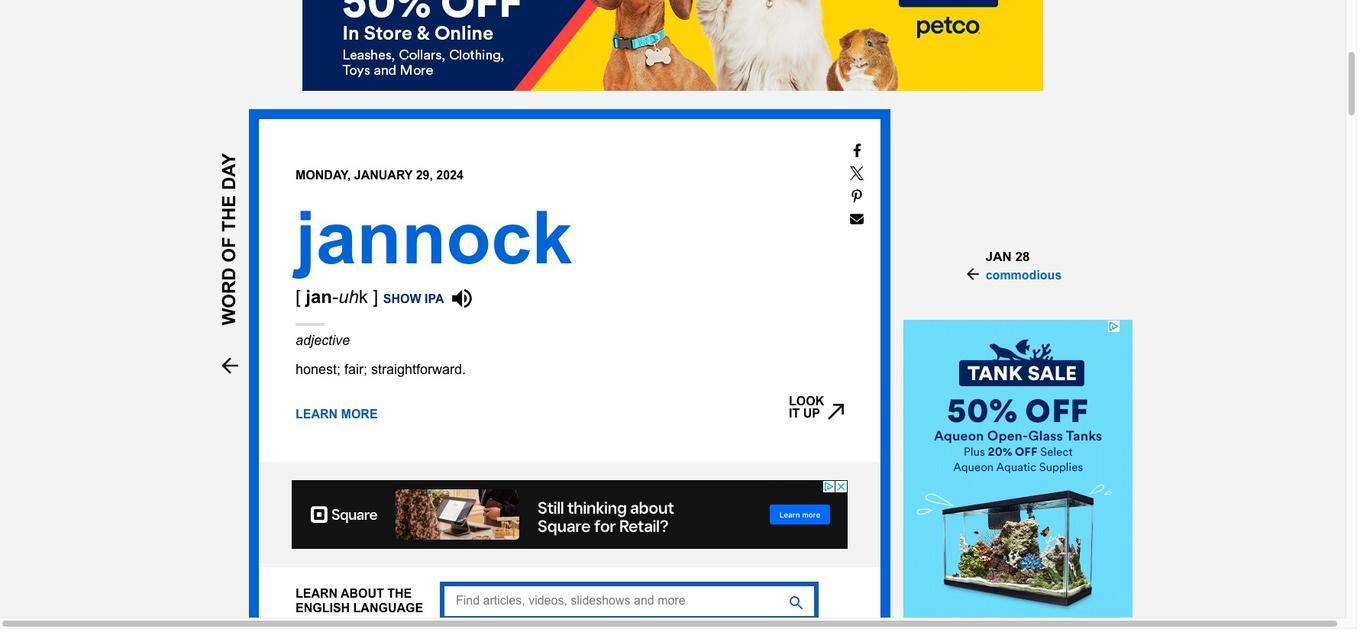 Task type: describe. For each thing, give the bounding box(es) containing it.
look it up
[[789, 395, 824, 420]]

show
[[383, 293, 421, 306]]

day
[[218, 153, 239, 195]]

learn
[[296, 408, 338, 421]]

look
[[789, 395, 824, 408]]

honest;
[[296, 362, 341, 377]]

jan
[[306, 286, 332, 307]]

about
[[341, 587, 384, 600]]

the inside learn about the english language
[[387, 587, 412, 600]]

it
[[789, 407, 800, 420]]

0 horizontal spatial the
[[218, 195, 239, 232]]

[ jan - uh k  ] show ipa
[[296, 286, 444, 307]]

commodious
[[986, 269, 1062, 282]]

monday, january 29, 2024
[[296, 169, 464, 182]]

]
[[373, 286, 378, 307]]

2024
[[436, 169, 464, 182]]

adjective
[[296, 333, 350, 348]]

[
[[296, 286, 301, 307]]

language
[[353, 602, 423, 615]]



Task type: locate. For each thing, give the bounding box(es) containing it.
learn more link
[[296, 408, 378, 421]]

learn more
[[296, 408, 378, 421]]

1 vertical spatial the
[[387, 587, 412, 600]]

word
[[218, 262, 239, 325]]

learn
[[296, 587, 338, 600]]

jannock
[[296, 197, 573, 279]]

more
[[341, 408, 378, 421]]

Find articles, videos, slideshows and more text field
[[440, 582, 819, 621]]

straightforward.
[[371, 362, 466, 377]]

of
[[218, 237, 239, 262]]

jan
[[986, 250, 1012, 264]]

fair;
[[344, 362, 367, 377]]

the
[[218, 195, 239, 232], [387, 587, 412, 600]]

learn about the english language
[[296, 587, 423, 615]]

the up 'language' at the bottom left of the page
[[387, 587, 412, 600]]

k
[[359, 286, 368, 307]]

None search field
[[440, 582, 819, 621]]

monday,
[[296, 169, 351, 182]]

jan 28 commodious
[[986, 250, 1062, 282]]

honest; fair; straightforward.
[[296, 362, 466, 377]]

ipa
[[425, 293, 444, 306]]

0 vertical spatial the
[[218, 195, 239, 232]]

january
[[354, 169, 413, 182]]

-
[[332, 286, 338, 307]]

the up of in the top of the page
[[218, 195, 239, 232]]

uh
[[338, 286, 359, 307]]

english
[[296, 602, 350, 615]]

28
[[1015, 250, 1030, 264]]

1 horizontal spatial the
[[387, 587, 412, 600]]

up
[[803, 407, 820, 420]]

look it up link
[[789, 395, 844, 420]]

29,
[[416, 169, 433, 182]]

advertisement element
[[302, 0, 1043, 91], [904, 320, 1133, 629], [292, 480, 848, 549]]

of the
[[218, 195, 239, 262]]



Task type: vqa. For each thing, say whether or not it's contained in the screenshot.
of the
yes



